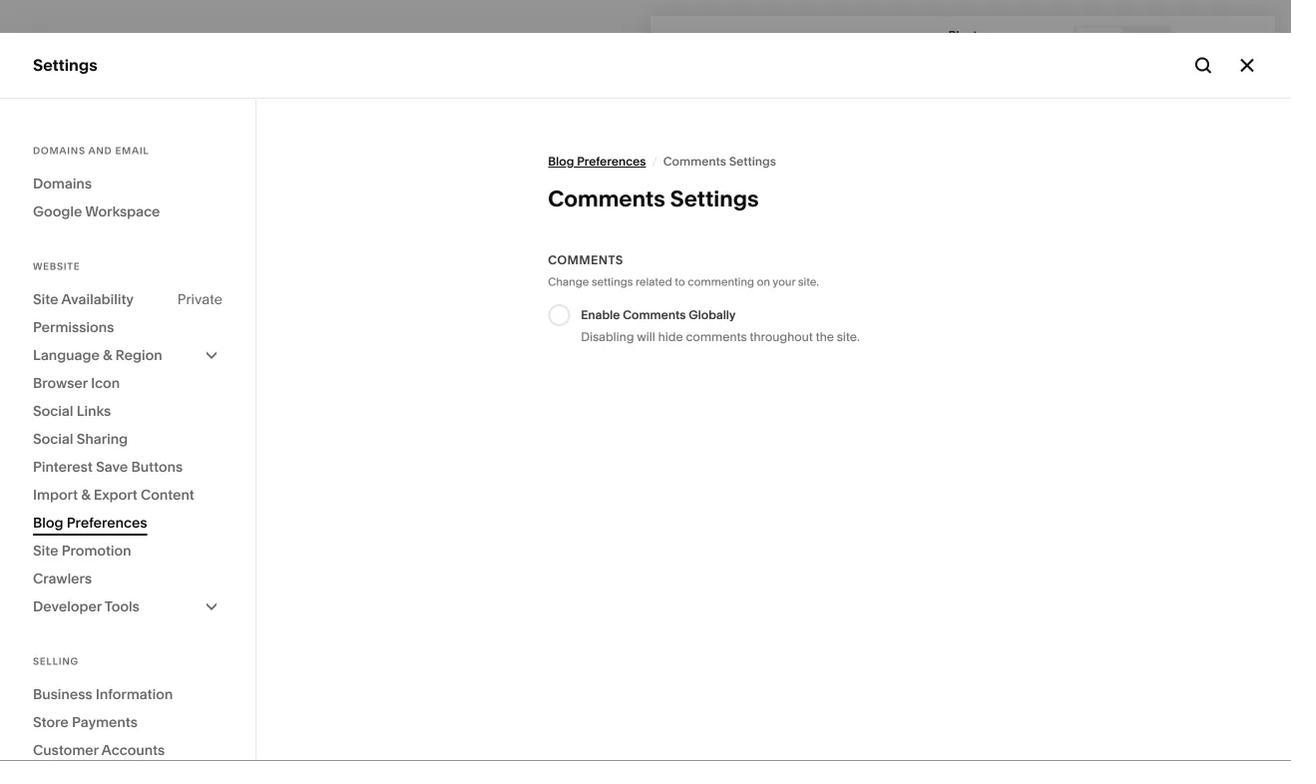 Task type: locate. For each thing, give the bounding box(es) containing it.
/ comments settings
[[652, 154, 776, 169]]

commenting
[[688, 275, 754, 289]]

google workspace link
[[33, 198, 223, 226]]

library
[[80, 503, 133, 522]]

marketing link
[[33, 194, 222, 217]]

domains and email
[[33, 145, 149, 157]]

&
[[103, 347, 112, 364], [81, 487, 90, 503]]

throughout
[[750, 330, 813, 344]]

0 horizontal spatial preferences
[[67, 514, 147, 531]]

enable comments globally disabling will hide comments throughout the site.
[[581, 308, 860, 344]]

blog preferences up promotion
[[33, 514, 147, 531]]

social links
[[33, 403, 111, 420]]

comments
[[663, 154, 726, 169], [548, 185, 666, 212], [548, 253, 624, 267], [623, 308, 686, 322]]

icon
[[91, 375, 120, 392]]

blog
[[548, 154, 574, 169], [33, 514, 63, 531]]

links
[[77, 403, 111, 420]]

and
[[88, 145, 112, 157]]

analytics
[[33, 265, 103, 285]]

language
[[33, 347, 100, 364]]

& left export
[[81, 487, 90, 503]]

0 vertical spatial domains
[[33, 145, 86, 157]]

comments up will
[[623, 308, 686, 322]]

your right on
[[773, 275, 796, 289]]

email
[[115, 145, 149, 157]]

1 vertical spatial blog preferences link
[[33, 509, 223, 537]]

0 horizontal spatial blog preferences link
[[33, 509, 223, 537]]

1 site from the top
[[33, 291, 58, 308]]

google
[[33, 203, 82, 220]]

1 horizontal spatial &
[[103, 347, 112, 364]]

store
[[33, 714, 69, 731]]

promotion
[[62, 542, 131, 559]]

your
[[773, 275, 796, 289], [380, 276, 409, 293]]

preferences down import & export content
[[67, 514, 147, 531]]

0 horizontal spatial blog
[[33, 514, 63, 531]]

social up pinterest
[[33, 431, 73, 448]]

selling
[[33, 159, 85, 179], [33, 656, 79, 668]]

blog preferences link
[[548, 144, 646, 180], [33, 509, 223, 537]]

/
[[652, 154, 657, 169]]

1 horizontal spatial site.
[[837, 330, 860, 344]]

blog preferences link left / at right
[[548, 144, 646, 180]]

browser icon link
[[33, 369, 223, 397]]

1 your from the left
[[773, 275, 796, 289]]

site down analytics
[[33, 291, 58, 308]]

your inside now that you've added products, finish setting up your store.
[[380, 276, 409, 293]]

social inside social links 'link'
[[33, 403, 73, 420]]

information
[[96, 686, 173, 703]]

site promotion
[[33, 542, 131, 559]]

social for social links
[[33, 403, 73, 420]]

& inside language & region dropdown button
[[103, 347, 112, 364]]

globally
[[689, 308, 736, 322]]

analytics link
[[33, 264, 222, 288]]

selling down "domains and email"
[[33, 159, 85, 179]]

site. right the
[[837, 330, 860, 344]]

0 vertical spatial site.
[[798, 275, 819, 289]]

2 site from the top
[[33, 542, 58, 559]]

1 vertical spatial &
[[81, 487, 90, 503]]

buttons
[[131, 459, 183, 476]]

comments up change
[[548, 253, 624, 267]]

comments right / at right
[[663, 154, 726, 169]]

0 vertical spatial &
[[103, 347, 112, 364]]

selling inside selling link
[[33, 159, 85, 179]]

1 vertical spatial blog preferences
[[33, 514, 147, 531]]

& for language
[[103, 347, 112, 364]]

0 horizontal spatial site.
[[798, 275, 819, 289]]

help
[[33, 574, 68, 593]]

2 social from the top
[[33, 431, 73, 448]]

0 horizontal spatial your
[[380, 276, 409, 293]]

1 horizontal spatial blog
[[548, 154, 574, 169]]

blog down import on the left bottom
[[33, 514, 63, 531]]

1 horizontal spatial your
[[773, 275, 796, 289]]

selling up 'business'
[[33, 656, 79, 668]]

domains left and
[[33, 145, 86, 157]]

0 vertical spatial preferences
[[577, 154, 646, 169]]

asset
[[33, 503, 76, 522]]

0 vertical spatial blog preferences link
[[548, 144, 646, 180]]

developer tools
[[33, 598, 140, 615]]

that
[[345, 254, 370, 271]]

0 horizontal spatial blog preferences
[[33, 514, 147, 531]]

site. inside enable comments globally disabling will hide comments throughout the site.
[[837, 330, 860, 344]]

comments settings
[[548, 185, 759, 212]]

1 vertical spatial social
[[33, 431, 73, 448]]

1 horizontal spatial blog preferences link
[[548, 144, 646, 180]]

settings
[[33, 55, 97, 75], [729, 154, 776, 169], [670, 185, 759, 212], [33, 538, 96, 558]]

1 vertical spatial site.
[[837, 330, 860, 344]]

preferences left / at right
[[577, 154, 646, 169]]

2 selling from the top
[[33, 656, 79, 668]]

0 vertical spatial social
[[33, 403, 73, 420]]

your inside comments change settings related to commenting on your site.
[[773, 275, 796, 289]]

& inside the import & export content link
[[81, 487, 90, 503]]

up
[[360, 276, 377, 293]]

0 vertical spatial blog
[[548, 154, 574, 169]]

0 vertical spatial selling
[[33, 159, 85, 179]]

content
[[141, 487, 194, 503]]

social down browser
[[33, 403, 73, 420]]

1 social from the top
[[33, 403, 73, 420]]

availability
[[61, 291, 134, 308]]

1 vertical spatial blog
[[33, 514, 63, 531]]

scheduling
[[33, 301, 119, 320]]

1 vertical spatial selling
[[33, 656, 79, 668]]

private
[[177, 291, 223, 308]]

now that you've added products, finish setting up your store.
[[311, 254, 568, 293]]

domains
[[33, 145, 86, 157], [33, 175, 92, 192]]

blog left / at right
[[548, 154, 574, 169]]

site. right on
[[798, 275, 819, 289]]

1 vertical spatial site
[[33, 542, 58, 559]]

settings right / at right
[[729, 154, 776, 169]]

social inside social sharing link
[[33, 431, 73, 448]]

products,
[[466, 254, 529, 271]]

& up icon
[[103, 347, 112, 364]]

setting
[[311, 276, 357, 293]]

preferences
[[577, 154, 646, 169], [67, 514, 147, 531]]

language & region button
[[33, 341, 223, 369]]

domains up marketing
[[33, 175, 92, 192]]

browser
[[33, 375, 88, 392]]

1 vertical spatial domains
[[33, 175, 92, 192]]

0 horizontal spatial &
[[81, 487, 90, 503]]

business
[[33, 686, 92, 703]]

domains for domains and email
[[33, 145, 86, 157]]

crawlers
[[33, 570, 92, 587]]

your down the 'you've'
[[380, 276, 409, 293]]

pinterest
[[33, 459, 93, 476]]

0 vertical spatial site
[[33, 291, 58, 308]]

tab list
[[1077, 27, 1169, 59]]

1 selling from the top
[[33, 159, 85, 179]]

site up crawlers
[[33, 542, 58, 559]]

1 horizontal spatial blog preferences
[[548, 154, 646, 169]]

row group
[[255, 154, 651, 761]]

store payments link
[[33, 709, 223, 737]]

crawlers link
[[33, 565, 223, 593]]

blog preferences
[[548, 154, 646, 169], [33, 514, 147, 531]]

domains link
[[33, 170, 223, 198]]

blog preferences link up settings link
[[33, 509, 223, 537]]

comments change settings related to commenting on your site.
[[548, 253, 819, 289]]

sharing
[[77, 431, 128, 448]]

2 your from the left
[[380, 276, 409, 293]]

asset library
[[33, 503, 133, 522]]

blog preferences left / at right
[[548, 154, 646, 169]]

0 vertical spatial blog preferences
[[548, 154, 646, 169]]

settings link
[[33, 537, 222, 561]]

export
[[94, 487, 137, 503]]

pinterest save buttons link
[[33, 453, 223, 481]]

save
[[96, 459, 128, 476]]

2 domains from the top
[[33, 175, 92, 192]]

settings up "domains and email"
[[33, 55, 97, 75]]

1 domains from the top
[[33, 145, 86, 157]]



Task type: vqa. For each thing, say whether or not it's contained in the screenshot.
out
no



Task type: describe. For each thing, give the bounding box(es) containing it.
customer
[[33, 742, 99, 759]]

site. inside comments change settings related to commenting on your site.
[[798, 275, 819, 289]]

browser icon
[[33, 375, 120, 392]]

marketing
[[33, 195, 110, 214]]

comments inside comments change settings related to commenting on your site.
[[548, 253, 624, 267]]

language & region
[[33, 347, 162, 364]]

the
[[816, 330, 834, 344]]

site promotion link
[[33, 537, 223, 565]]

import & export content
[[33, 487, 194, 503]]

change
[[548, 275, 589, 289]]

store payments
[[33, 714, 138, 731]]

region
[[115, 347, 162, 364]]

payments
[[72, 714, 138, 731]]

you've
[[373, 254, 416, 271]]

comments
[[686, 330, 747, 344]]

& for import
[[81, 487, 90, 503]]

social links link
[[33, 397, 223, 425]]

workspace
[[85, 203, 160, 220]]

developer tools button
[[33, 593, 223, 621]]

permissions link
[[33, 313, 223, 341]]

disabling
[[581, 330, 634, 344]]

hide
[[658, 330, 683, 344]]

import
[[33, 487, 78, 503]]

domains for domains
[[33, 175, 92, 192]]

language & region link
[[33, 341, 223, 369]]

site availability
[[33, 291, 134, 308]]

Search items… text field
[[321, 134, 613, 178]]

johnsmith43233@gmail.com button
[[30, 635, 239, 674]]

developer tools link
[[33, 593, 223, 621]]

settings
[[592, 275, 633, 289]]

help link
[[33, 573, 68, 595]]

store.
[[413, 276, 450, 293]]

will
[[637, 330, 655, 344]]

on
[[757, 275, 770, 289]]

pinterest save buttons
[[33, 459, 183, 476]]

comments down / at right
[[548, 185, 666, 212]]

all
[[288, 95, 317, 122]]

to
[[675, 275, 685, 289]]

related
[[636, 275, 672, 289]]

plant
[[949, 28, 977, 42]]

settings down / comments settings
[[670, 185, 759, 212]]

accounts
[[101, 742, 165, 759]]

1 vertical spatial preferences
[[67, 514, 147, 531]]

added
[[420, 254, 463, 271]]

asset library link
[[33, 502, 222, 525]]

tools
[[105, 598, 140, 615]]

site for site promotion
[[33, 542, 58, 559]]

scheduling link
[[33, 300, 222, 323]]

website
[[33, 260, 80, 272]]

social for social sharing
[[33, 431, 73, 448]]

customer accounts
[[33, 742, 165, 759]]

business information
[[33, 686, 173, 703]]

customer accounts link
[[33, 737, 223, 761]]

social sharing
[[33, 431, 128, 448]]

1 horizontal spatial preferences
[[577, 154, 646, 169]]

finish
[[532, 254, 568, 271]]

permissions
[[33, 319, 114, 336]]

now
[[311, 254, 341, 271]]

johnsmith43233@gmail.com
[[79, 655, 239, 669]]

enable
[[581, 308, 620, 322]]

comments inside enable comments globally disabling will hide comments throughout the site.
[[623, 308, 686, 322]]

developer
[[33, 598, 102, 615]]

site for site availability
[[33, 291, 58, 308]]

business information link
[[33, 681, 223, 709]]

google workspace
[[33, 203, 160, 220]]

social sharing link
[[33, 425, 223, 453]]

settings up crawlers
[[33, 538, 96, 558]]

import & export content link
[[33, 481, 223, 509]]



